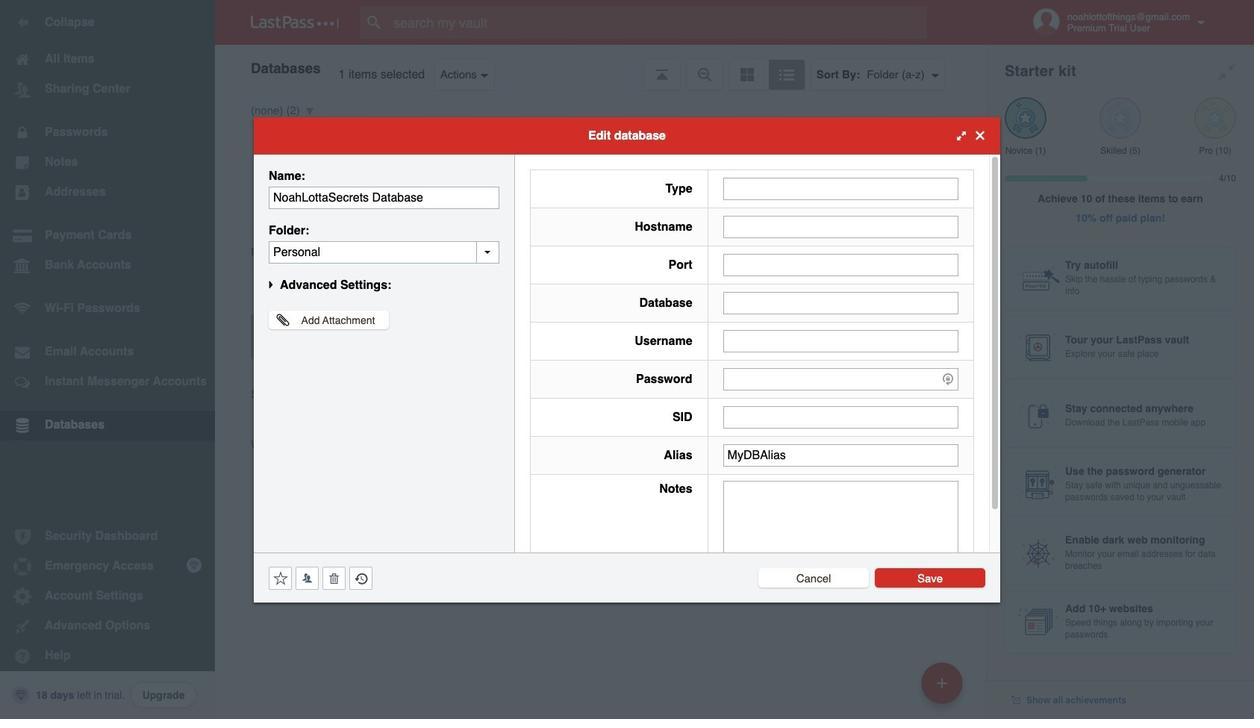 Task type: describe. For each thing, give the bounding box(es) containing it.
new item image
[[937, 678, 948, 688]]

Search search field
[[360, 6, 956, 39]]



Task type: vqa. For each thing, say whether or not it's contained in the screenshot.
Vault options navigation
yes



Task type: locate. For each thing, give the bounding box(es) containing it.
new item navigation
[[916, 658, 972, 719]]

search my vault text field
[[360, 6, 956, 39]]

vault options navigation
[[215, 45, 987, 90]]

None password field
[[723, 368, 959, 390]]

None text field
[[723, 177, 959, 200], [269, 186, 500, 209], [269, 241, 500, 263], [723, 292, 959, 314], [723, 406, 959, 428], [723, 444, 959, 466], [723, 480, 959, 573], [723, 177, 959, 200], [269, 186, 500, 209], [269, 241, 500, 263], [723, 292, 959, 314], [723, 406, 959, 428], [723, 444, 959, 466], [723, 480, 959, 573]]

lastpass image
[[251, 16, 339, 29]]

None text field
[[723, 215, 959, 238], [723, 253, 959, 276], [723, 330, 959, 352], [723, 215, 959, 238], [723, 253, 959, 276], [723, 330, 959, 352]]

dialog
[[254, 117, 1001, 602]]

main navigation navigation
[[0, 0, 215, 719]]



